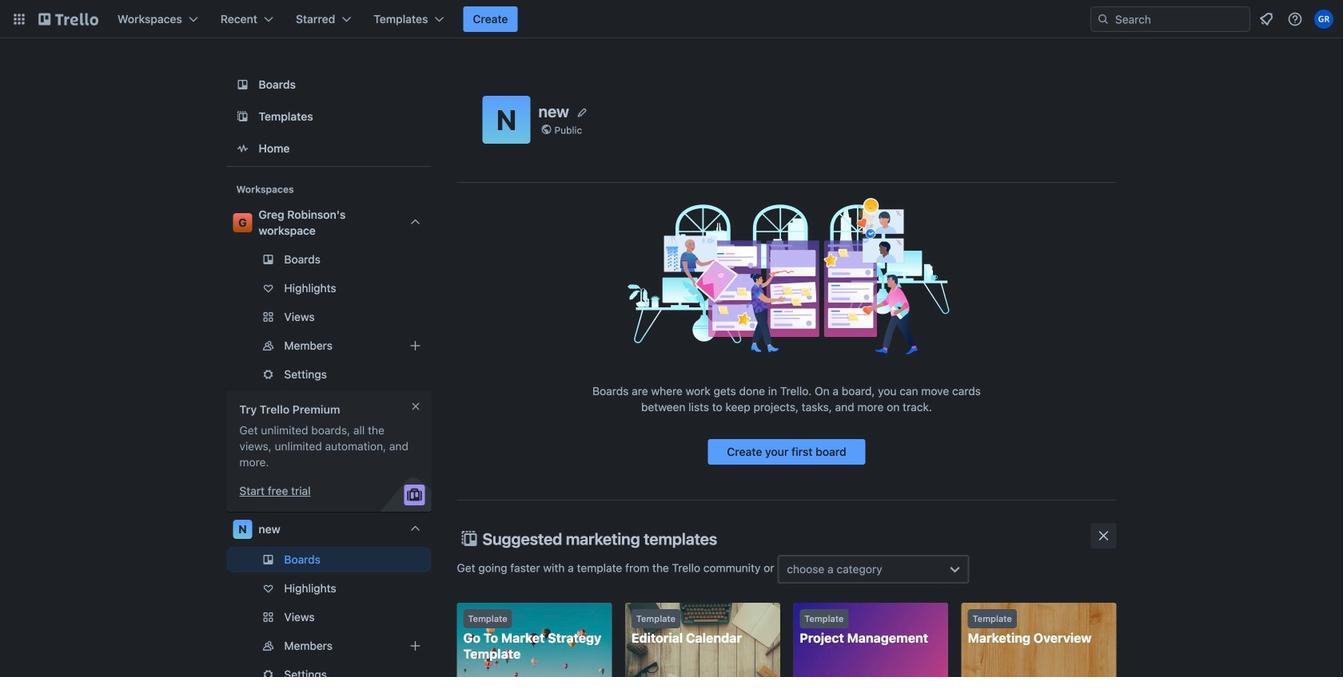 Task type: vqa. For each thing, say whether or not it's contained in the screenshot.
the home icon
yes



Task type: locate. For each thing, give the bounding box(es) containing it.
add image
[[406, 337, 425, 356]]

board image
[[233, 75, 252, 94]]

home image
[[233, 139, 252, 158]]

primary element
[[0, 0, 1343, 38]]

greg robinson (gregrobinson96) image
[[1314, 10, 1334, 29]]

open information menu image
[[1287, 11, 1303, 27]]

search image
[[1097, 13, 1110, 26]]



Task type: describe. For each thing, give the bounding box(es) containing it.
template board image
[[233, 107, 252, 126]]

add image
[[406, 637, 425, 656]]

Search field
[[1110, 8, 1250, 30]]

0 notifications image
[[1257, 10, 1276, 29]]

workspace create first board section image
[[622, 196, 951, 356]]

back to home image
[[38, 6, 98, 32]]



